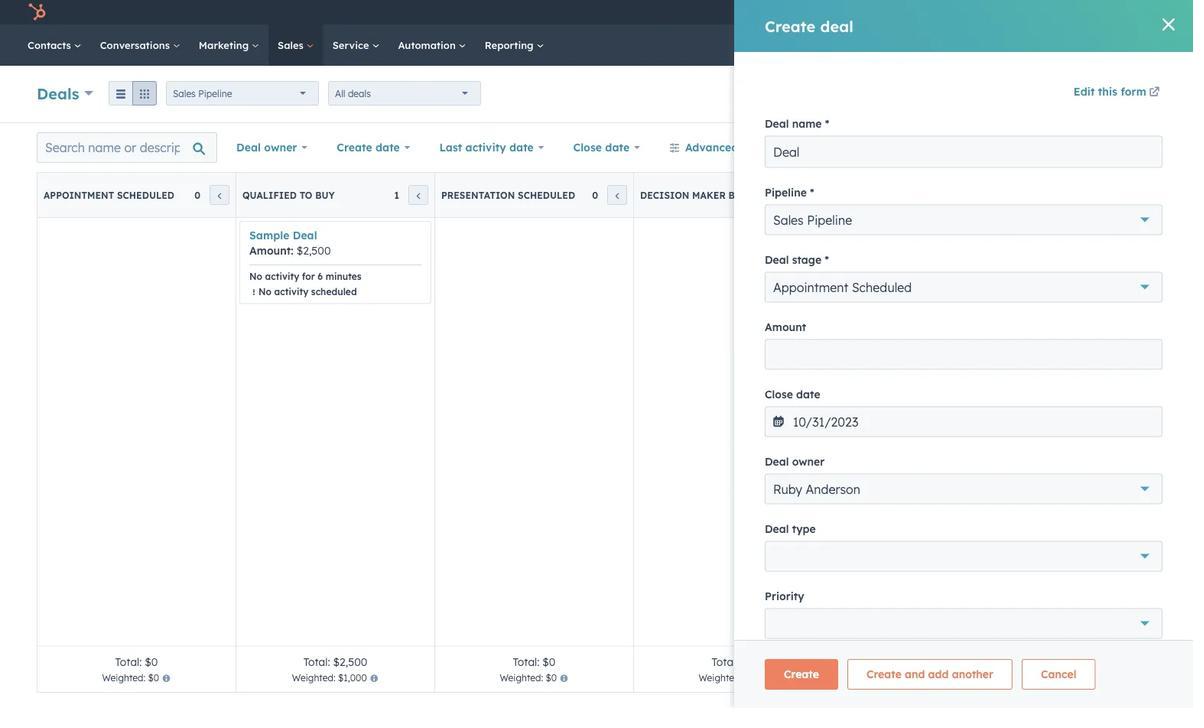 Task type: vqa. For each thing, say whether or not it's contained in the screenshot.
Stage inside the the lifecycle stage opportunity
no



Task type: locate. For each thing, give the bounding box(es) containing it.
1 0 from the left
[[195, 189, 201, 201]]

2 horizontal spatial date
[[606, 141, 630, 154]]

sales inside popup button
[[173, 88, 196, 99]]

6
[[318, 271, 323, 282]]

1 horizontal spatial date
[[510, 141, 534, 154]]

activity
[[466, 141, 506, 154], [265, 271, 299, 282], [274, 286, 309, 297]]

0 horizontal spatial weighted: $0
[[102, 673, 159, 684]]

last activity date button
[[430, 132, 555, 163]]

0 vertical spatial sales
[[278, 39, 307, 51]]

scheduled down the 'search name or description' search box
[[117, 189, 175, 201]]

help button
[[996, 0, 1022, 24]]

3 total: from the left
[[513, 656, 540, 669]]

last activity date
[[440, 141, 534, 154]]

1 horizontal spatial deal
[[293, 229, 317, 242]]

sales link
[[269, 24, 323, 66]]

decision
[[641, 189, 690, 201]]

weighted:
[[102, 673, 146, 684], [292, 673, 336, 684], [500, 673, 544, 684], [699, 673, 745, 684], [898, 673, 942, 684]]

activity for for
[[265, 271, 299, 282]]

date for close date
[[606, 141, 630, 154]]

1
[[395, 189, 400, 201]]

$2,500 right :
[[297, 244, 331, 258]]

5 weighted: from the left
[[898, 673, 942, 684]]

1 horizontal spatial sales
[[278, 39, 307, 51]]

qualified to buy
[[243, 189, 335, 201]]

deals banner
[[37, 77, 1157, 107]]

1 weighted: $0 from the left
[[102, 673, 159, 684]]

date right close
[[606, 141, 630, 154]]

won
[[1100, 673, 1119, 684]]

$0
[[145, 656, 158, 669], [543, 656, 556, 669], [941, 656, 954, 669], [148, 673, 159, 684], [546, 673, 557, 684], [944, 673, 955, 684]]

4 weighted: from the left
[[699, 673, 745, 684]]

0
[[195, 189, 201, 201], [593, 189, 599, 201], [792, 189, 798, 201]]

3 weighted: from the left
[[500, 673, 544, 684]]

2 weighted: from the left
[[292, 673, 336, 684]]

scheduled
[[117, 189, 175, 201], [518, 189, 576, 201], [311, 286, 357, 297]]

1 horizontal spatial weighted: $0
[[500, 673, 557, 684]]

weighted: $0 for appointment
[[102, 673, 159, 684]]

create down all deals
[[337, 141, 372, 154]]

0 horizontal spatial sales
[[173, 88, 196, 99]]

activity left for
[[265, 271, 299, 282]]

no activity for 6 minutes
[[250, 271, 362, 282]]

hubspot link
[[18, 3, 57, 21]]

advanced filters (0) button
[[660, 132, 801, 163]]

2 horizontal spatial 0
[[792, 189, 798, 201]]

0 vertical spatial activity
[[466, 141, 506, 154]]

presentation
[[442, 189, 515, 201]]

date
[[376, 141, 400, 154], [510, 141, 534, 154], [606, 141, 630, 154]]

deals
[[348, 88, 371, 99]]

owner
[[264, 141, 297, 154]]

total: $0 for appointment
[[115, 656, 158, 669]]

group inside deals banner
[[109, 81, 157, 106]]

0 horizontal spatial create
[[337, 141, 372, 154]]

date up 1
[[376, 141, 400, 154]]

qualified
[[243, 189, 297, 201]]

marketplaces image
[[973, 7, 986, 21]]

close date
[[574, 141, 630, 154]]

deal up :
[[293, 229, 317, 242]]

(0)
[[776, 141, 791, 154]]

0 left qualified at the left top
[[195, 189, 201, 201]]

1 vertical spatial no
[[259, 286, 272, 297]]

0 horizontal spatial $2,500
[[297, 244, 331, 258]]

group
[[109, 81, 157, 106]]

create
[[1094, 88, 1123, 100], [337, 141, 372, 154]]

0 vertical spatial no
[[250, 271, 263, 282]]

0 for presentation scheduled
[[593, 189, 599, 201]]

1 horizontal spatial total: $0
[[513, 656, 556, 669]]

won (
[[1100, 673, 1125, 684]]

0 horizontal spatial deal
[[236, 141, 261, 154]]

create date button
[[327, 132, 421, 163]]

$2,500 up $1,000
[[333, 656, 368, 669]]

0 horizontal spatial scheduled
[[117, 189, 175, 201]]

create left deal
[[1094, 88, 1123, 100]]

settings image
[[1031, 7, 1045, 21]]

scheduled for appointment scheduled
[[117, 189, 175, 201]]

2 total: from the left
[[304, 656, 330, 669]]

notifications image
[[1060, 7, 1074, 21]]

deal
[[1126, 88, 1144, 100]]

close date button
[[564, 132, 650, 163]]

sales left the pipeline
[[173, 88, 196, 99]]

0 horizontal spatial date
[[376, 141, 400, 154]]

appointment scheduled
[[44, 189, 175, 201]]

2 weighted: $0 from the left
[[500, 673, 557, 684]]

0 for decision maker bought-in
[[792, 189, 798, 201]]

Search HubSpot search field
[[979, 32, 1166, 58]]

1 vertical spatial activity
[[265, 271, 299, 282]]

0 horizontal spatial total: $0
[[115, 656, 158, 669]]

weighted: $0
[[102, 673, 159, 684], [500, 673, 557, 684], [898, 673, 955, 684]]

scheduled down the minutes
[[311, 286, 357, 297]]

notifications button
[[1054, 0, 1080, 24]]

0 down close date
[[593, 189, 599, 201]]

2 horizontal spatial total: $0
[[911, 656, 954, 669]]

create inside button
[[1094, 88, 1123, 100]]

1 total: $0 from the left
[[115, 656, 158, 669]]

0 vertical spatial deal
[[236, 141, 261, 154]]

$2,500
[[297, 244, 331, 258], [333, 656, 368, 669]]

activity inside popup button
[[466, 141, 506, 154]]

hubspot image
[[28, 3, 46, 21]]

1 vertical spatial create
[[337, 141, 372, 154]]

weighted: for appointment
[[102, 673, 146, 684]]

total: $0
[[115, 656, 158, 669], [513, 656, 556, 669], [911, 656, 954, 669]]

help image
[[1002, 7, 1015, 21]]

settings link
[[1022, 0, 1054, 24]]

pipeline
[[198, 88, 232, 99]]

menu item
[[930, 0, 963, 24]]

2 total: $0 from the left
[[513, 656, 556, 669]]

all deals button
[[328, 81, 481, 106]]

3 date from the left
[[606, 141, 630, 154]]

create inside popup button
[[337, 141, 372, 154]]

2 horizontal spatial scheduled
[[518, 189, 576, 201]]

menu
[[852, 0, 1176, 30]]

upgrade
[[878, 7, 921, 20]]

service link
[[323, 24, 389, 66]]

create date
[[337, 141, 400, 154]]

sales pipeline
[[173, 88, 232, 99]]

scheduled for presentation scheduled
[[518, 189, 576, 201]]

deal
[[236, 141, 261, 154], [293, 229, 317, 242]]

decision maker bought-in
[[641, 189, 785, 201]]

2 0 from the left
[[593, 189, 599, 201]]

1 vertical spatial deal
[[293, 229, 317, 242]]

for
[[302, 271, 315, 282]]

2 horizontal spatial weighted: $0
[[898, 673, 955, 684]]

sales left service
[[278, 39, 307, 51]]

3 total: $0 from the left
[[911, 656, 954, 669]]

1 vertical spatial sales
[[173, 88, 196, 99]]

minutes
[[326, 271, 362, 282]]

0 vertical spatial create
[[1094, 88, 1123, 100]]

1 horizontal spatial 0
[[593, 189, 599, 201]]

sales
[[278, 39, 307, 51], [173, 88, 196, 99]]

deal owner button
[[227, 132, 318, 163]]

1 total: from the left
[[115, 656, 142, 669]]

3 0 from the left
[[792, 189, 798, 201]]

0 vertical spatial $2,500
[[297, 244, 331, 258]]

2 vertical spatial activity
[[274, 286, 309, 297]]

5 total: from the left
[[911, 656, 938, 669]]

1 date from the left
[[376, 141, 400, 154]]

total:
[[115, 656, 142, 669], [304, 656, 330, 669], [513, 656, 540, 669], [712, 656, 742, 669], [911, 656, 938, 669]]

1 horizontal spatial create
[[1094, 88, 1123, 100]]

1 weighted: from the left
[[102, 673, 146, 684]]

activity right last
[[466, 141, 506, 154]]

activity down no activity for 6 minutes
[[274, 286, 309, 297]]

conversations link
[[91, 24, 190, 66]]

date up presentation scheduled
[[510, 141, 534, 154]]

weighted: $1,000
[[292, 673, 367, 684]]

4 total: from the left
[[712, 656, 742, 669]]

scheduled down close
[[518, 189, 576, 201]]

0 horizontal spatial 0
[[195, 189, 201, 201]]

0 right in
[[792, 189, 798, 201]]

contacts link
[[18, 24, 91, 66]]

1 vertical spatial $2,500
[[333, 656, 368, 669]]

deal left owner
[[236, 141, 261, 154]]

no
[[250, 271, 263, 282], [259, 286, 272, 297]]

1 horizontal spatial $2,500
[[333, 656, 368, 669]]



Task type: describe. For each thing, give the bounding box(es) containing it.
made
[[1126, 6, 1153, 18]]

no for no activity for 6 minutes
[[250, 271, 263, 282]]

marketing
[[199, 39, 252, 51]]

create for create date
[[337, 141, 372, 154]]

to
[[300, 189, 313, 201]]

automation
[[398, 39, 459, 51]]

weighted: for presentation
[[500, 673, 544, 684]]

deals
[[37, 84, 79, 103]]

3 weighted: $0 from the left
[[898, 673, 955, 684]]

close
[[574, 141, 602, 154]]

reporting
[[485, 39, 537, 51]]

sales for sales pipeline
[[173, 88, 196, 99]]

search image
[[1159, 38, 1173, 52]]

2 date from the left
[[510, 141, 534, 154]]

total: $2,500
[[304, 656, 368, 669]]

Search name or description search field
[[37, 132, 217, 163]]

advanced
[[686, 141, 739, 154]]

weighted: for qualified
[[292, 673, 336, 684]]

bought-
[[729, 189, 773, 201]]

create deal
[[1094, 88, 1144, 100]]

sample deal link
[[250, 229, 317, 242]]

total: for presentation
[[513, 656, 540, 669]]

contacts
[[28, 39, 74, 51]]

0 for appointment scheduled
[[195, 189, 201, 201]]

maker
[[693, 189, 726, 201]]

buy
[[315, 189, 335, 201]]

deal inside sample deal amount : $2,500
[[293, 229, 317, 242]]

no for no activity scheduled
[[259, 286, 272, 297]]

marketplaces button
[[963, 0, 996, 24]]

create deal button
[[1081, 82, 1157, 106]]

sample
[[250, 229, 290, 242]]

sample deal amount : $2,500
[[250, 229, 331, 258]]

deal inside popup button
[[236, 141, 261, 154]]

sales for sales
[[278, 39, 307, 51]]

total: for qualified
[[304, 656, 330, 669]]

advanced filters (0)
[[686, 141, 791, 154]]

amount
[[250, 244, 291, 258]]

ruby anderson image
[[1089, 5, 1103, 19]]

1 horizontal spatial scheduled
[[311, 286, 357, 297]]

reporting link
[[476, 24, 554, 66]]

date for create date
[[376, 141, 400, 154]]

weighted: $0 for presentation
[[500, 673, 557, 684]]

service
[[333, 39, 372, 51]]

self
[[1106, 6, 1123, 18]]

deals button
[[37, 82, 93, 104]]

self made
[[1106, 6, 1153, 18]]

presentation scheduled
[[442, 189, 576, 201]]

$1,000
[[338, 673, 367, 684]]

total: for appointment
[[115, 656, 142, 669]]

last
[[440, 141, 462, 154]]

all
[[335, 88, 346, 99]]

activity for date
[[466, 141, 506, 154]]

no activity scheduled
[[259, 286, 357, 297]]

total: $0 for presentation
[[513, 656, 556, 669]]

$2,500 inside sample deal amount : $2,500
[[297, 244, 331, 258]]

filters
[[742, 141, 773, 154]]

menu containing self made
[[852, 0, 1176, 30]]

self made button
[[1080, 0, 1176, 24]]

automation link
[[389, 24, 476, 66]]

activity for scheduled
[[274, 286, 309, 297]]

marketing link
[[190, 24, 269, 66]]

sales pipeline button
[[166, 81, 319, 106]]

search button
[[1151, 32, 1180, 58]]

appointment
[[44, 189, 114, 201]]

in
[[773, 189, 785, 201]]

conversations
[[100, 39, 173, 51]]

create for create deal
[[1094, 88, 1123, 100]]

upgrade image
[[861, 7, 875, 21]]

(
[[1122, 673, 1125, 684]]

all deals
[[335, 88, 371, 99]]

:
[[291, 244, 294, 258]]

deal owner
[[236, 141, 297, 154]]



